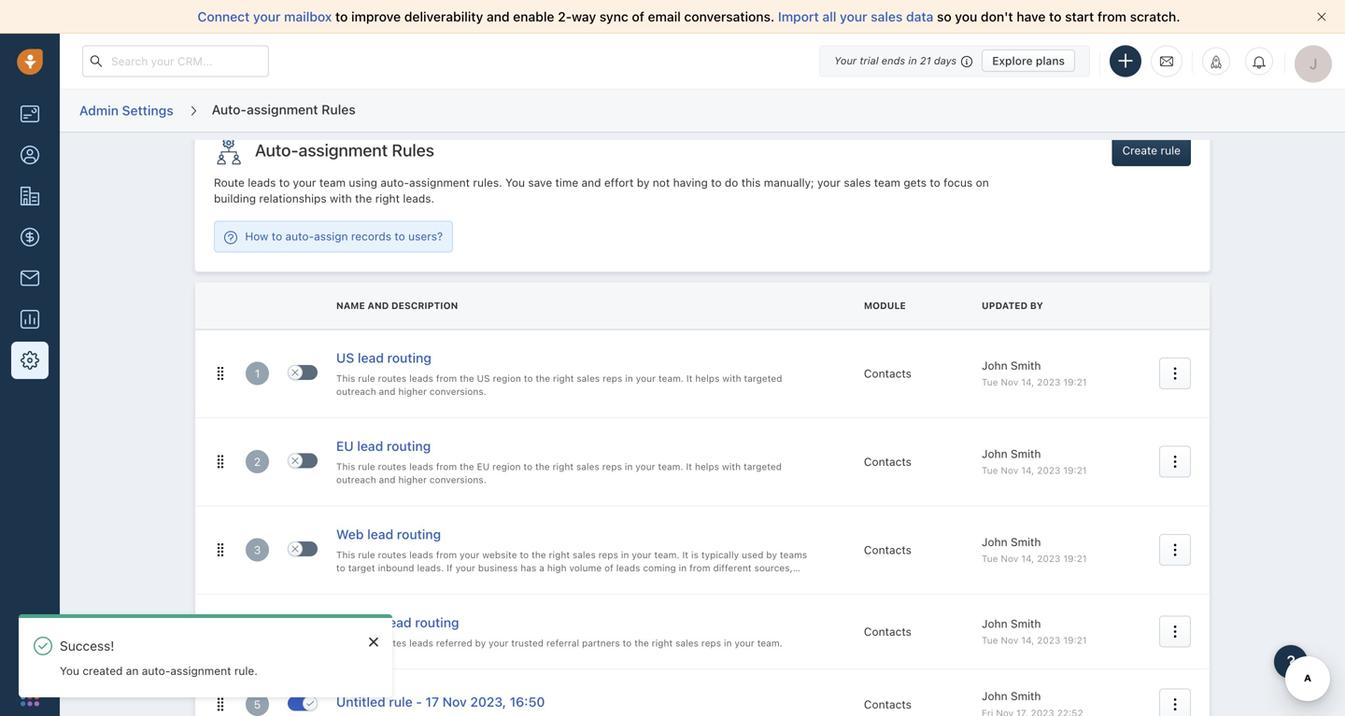 Task type: vqa. For each thing, say whether or not it's contained in the screenshot.
Customize this section
no



Task type: describe. For each thing, give the bounding box(es) containing it.
reps inside eu lead routing this rule routes leads from the eu region to the right sales reps in your team. it helps with targeted outreach and higher conversions.
[[602, 461, 622, 472]]

rules.
[[473, 176, 502, 189]]

sources,
[[755, 563, 793, 574]]

tue for partner lead routing
[[982, 635, 998, 646]]

smith for us lead routing
[[1011, 359, 1041, 372]]

contacts for web lead routing
[[864, 544, 912, 557]]

right inside web lead routing this rule routes leads from your website to the right sales reps in your team. it is typically used by teams to target inbound leads. if your business has a high volume of leads coming in from different sources, this rule helps improve lead management.
[[549, 550, 570, 561]]

close image for web lead routing
[[292, 546, 299, 553]]

typically
[[702, 550, 739, 561]]

email
[[648, 9, 681, 24]]

your inside eu lead routing this rule routes leads from the eu region to the right sales reps in your team. it helps with targeted outreach and higher conversions.
[[636, 461, 656, 472]]

create rule button
[[1112, 135, 1191, 166]]

a
[[539, 563, 545, 574]]

nov inside the untitled rule - 17 nov 2023, 16:50 link
[[443, 695, 467, 710]]

explore
[[993, 54, 1033, 67]]

scratch.
[[1130, 9, 1181, 24]]

2-
[[558, 9, 572, 24]]

phone element
[[11, 636, 49, 674]]

you created an auto-assignment rule.
[[60, 665, 258, 678]]

enable
[[513, 9, 555, 24]]

import all your sales data link
[[778, 9, 937, 24]]

untitled rule - 17 nov 2023, 16:50
[[336, 695, 545, 710]]

this for eu
[[336, 461, 355, 472]]

deliverability
[[404, 9, 483, 24]]

tue for us lead routing
[[982, 377, 998, 388]]

improve inside web lead routing this rule routes leads from your website to the right sales reps in your team. it is typically used by teams to target inbound leads. if your business has a high volume of leads coming in from different sources, this rule helps improve lead management.
[[403, 576, 439, 587]]

this inside route leads to your team using auto-assignment rules. you save time and effort by not having to do this manually; your sales team gets to focus on building relationships with the right leads.
[[742, 176, 761, 189]]

contacts for partner lead routing
[[864, 626, 912, 639]]

assignment left rule.
[[170, 665, 231, 678]]

helps for eu lead routing
[[695, 461, 719, 472]]

your
[[835, 55, 857, 67]]

import
[[778, 9, 819, 24]]

right inside eu lead routing this rule routes leads from the eu region to the right sales reps in your team. it helps with targeted outreach and higher conversions.
[[553, 461, 574, 472]]

routing for web lead routing
[[397, 527, 441, 542]]

5 contacts from the top
[[864, 698, 912, 711]]

don't
[[981, 9, 1013, 24]]

0 horizontal spatial auto-
[[142, 665, 170, 678]]

used
[[742, 550, 764, 561]]

connect your mailbox to improve deliverability and enable 2-way sync of email conversations. import all your sales data so you don't have to start from scratch.
[[198, 9, 1181, 24]]

partner lead routing link
[[336, 614, 459, 635]]

19:21 for us lead routing
[[1064, 377, 1087, 388]]

0 horizontal spatial improve
[[351, 9, 401, 24]]

0 horizontal spatial auto-
[[212, 102, 247, 117]]

0 vertical spatial close image
[[292, 369, 299, 377]]

john smith tue nov 14, 2023 19:21 for us lead routing
[[982, 359, 1087, 388]]

eu lead routing link
[[336, 437, 431, 459]]

web
[[336, 527, 364, 542]]

region for us lead routing
[[493, 373, 521, 384]]

tue for web lead routing
[[982, 554, 998, 565]]

move image for eu lead routing
[[214, 456, 227, 469]]

reps inside partner lead routing this rule routes leads referred by your trusted referral partners to the right sales reps in your team.
[[702, 638, 721, 649]]

move image for web lead routing
[[214, 544, 227, 557]]

do
[[725, 176, 739, 189]]

admin settings link
[[78, 96, 174, 125]]

sales inside us lead routing this rule routes leads from the us region to the right sales reps in your team.  it helps with targeted outreach and higher conversions.
[[577, 373, 600, 384]]

from for eu lead routing
[[436, 461, 457, 472]]

14, for us lead routing
[[1022, 377, 1035, 388]]

partners
[[582, 638, 620, 649]]

how
[[245, 230, 269, 243]]

conversations.
[[684, 9, 775, 24]]

us lead routing this rule routes leads from the us region to the right sales reps in your team.  it helps with targeted outreach and higher conversions.
[[336, 350, 782, 397]]

john for us lead routing
[[982, 359, 1008, 372]]

save
[[528, 176, 552, 189]]

1 horizontal spatial eu
[[477, 461, 490, 472]]

way
[[572, 9, 596, 24]]

freshworks switcher image
[[21, 688, 39, 707]]

business
[[478, 563, 518, 574]]

an
[[126, 665, 139, 678]]

by inside web lead routing this rule routes leads from your website to the right sales reps in your team. it is typically used by teams to target inbound leads. if your business has a high volume of leads coming in from different sources, this rule helps improve lead management.
[[767, 550, 777, 561]]

rule left -
[[389, 695, 413, 710]]

referred
[[436, 638, 472, 649]]

by inside partner lead routing this rule routes leads referred by your trusted referral partners to the right sales reps in your team.
[[475, 638, 486, 649]]

1 team from the left
[[319, 176, 346, 189]]

lead for eu lead routing
[[357, 439, 383, 454]]

from for web lead routing
[[436, 550, 457, 561]]

target
[[348, 563, 375, 574]]

connect
[[198, 9, 250, 24]]

name
[[336, 300, 365, 311]]

leads for us lead routing
[[409, 373, 433, 384]]

leads for eu lead routing
[[409, 461, 433, 472]]

inbound
[[378, 563, 414, 574]]

2
[[254, 456, 261, 469]]

you inside route leads to your team using auto-assignment rules. you save time and effort by not having to do this manually; your sales team gets to focus on building relationships with the right leads.
[[506, 176, 525, 189]]

0 vertical spatial rules
[[322, 102, 356, 117]]

2023 for us lead routing
[[1037, 377, 1061, 388]]

plans
[[1036, 54, 1065, 67]]

your trial ends in 21 days
[[835, 55, 957, 67]]

nov for partner lead routing
[[1001, 635, 1019, 646]]

targeted for eu lead routing
[[744, 461, 782, 472]]

16:50
[[510, 695, 545, 710]]

right inside partner lead routing this rule routes leads referred by your trusted referral partners to the right sales reps in your team.
[[652, 638, 673, 649]]

explore plans
[[993, 54, 1065, 67]]

21
[[920, 55, 931, 67]]

19:21 for partner lead routing
[[1064, 635, 1087, 646]]

admin settings
[[79, 103, 173, 118]]

to inside eu lead routing this rule routes leads from the eu region to the right sales reps in your team. it helps with targeted outreach and higher conversions.
[[524, 461, 533, 472]]

leads. inside route leads to your team using auto-assignment rules. you save time and effort by not having to do this manually; your sales team gets to focus on building relationships with the right leads.
[[403, 192, 435, 205]]

connect your mailbox link
[[198, 9, 335, 24]]

rule inside us lead routing this rule routes leads from the us region to the right sales reps in your team.  it helps with targeted outreach and higher conversions.
[[358, 373, 375, 384]]

start
[[1065, 9, 1094, 24]]

volume
[[570, 563, 602, 574]]

it for us lead routing
[[687, 373, 693, 384]]

14, for web lead routing
[[1022, 554, 1035, 565]]

has
[[521, 563, 537, 574]]

1 vertical spatial us
[[477, 373, 490, 384]]

assign
[[314, 230, 348, 243]]

reps inside web lead routing this rule routes leads from your website to the right sales reps in your team. it is typically used by teams to target inbound leads. if your business has a high volume of leads coming in from different sources, this rule helps improve lead management.
[[599, 550, 618, 561]]

created
[[83, 665, 123, 678]]

1 horizontal spatial auto-
[[255, 140, 299, 160]]

what's new image
[[1210, 56, 1223, 69]]

management.
[[463, 576, 524, 587]]

1 horizontal spatial of
[[632, 9, 645, 24]]

auto- inside route leads to your team using auto-assignment rules. you save time and effort by not having to do this manually; your sales team gets to focus on building relationships with the right leads.
[[381, 176, 409, 189]]

14, for partner lead routing
[[1022, 635, 1035, 646]]

ends
[[882, 55, 906, 67]]

smith for web lead routing
[[1011, 536, 1041, 549]]

14, for eu lead routing
[[1022, 465, 1035, 476]]

in inside partner lead routing this rule routes leads referred by your trusted referral partners to the right sales reps in your team.
[[724, 638, 732, 649]]

us lead routing link
[[336, 349, 432, 370]]

lead down if
[[441, 576, 460, 587]]

leads inside route leads to your team using auto-assignment rules. you save time and effort by not having to do this manually; your sales team gets to focus on building relationships with the right leads.
[[248, 176, 276, 189]]

routing for partner lead routing
[[415, 615, 459, 631]]

if
[[447, 563, 453, 574]]

focus
[[944, 176, 973, 189]]

john for web lead routing
[[982, 536, 1008, 549]]

this for web
[[336, 550, 355, 561]]

nov for eu lead routing
[[1001, 465, 1019, 476]]

and right name
[[368, 300, 389, 311]]

referral
[[547, 638, 579, 649]]

of inside web lead routing this rule routes leads from your website to the right sales reps in your team. it is typically used by teams to target inbound leads. if your business has a high volume of leads coming in from different sources, this rule helps improve lead management.
[[605, 563, 614, 574]]

all
[[823, 9, 837, 24]]

phone image
[[21, 646, 39, 664]]

rule inside button
[[1161, 144, 1181, 157]]

smith for partner lead routing
[[1011, 618, 1041, 631]]

web lead routing this rule routes leads from your website to the right sales reps in your team. it is typically used by teams to target inbound leads. if your business has a high volume of leads coming in from different sources, this rule helps improve lead management.
[[336, 527, 807, 587]]

rule up 'target'
[[358, 550, 375, 561]]

admin
[[79, 103, 119, 118]]

explore plans link
[[982, 50, 1075, 72]]

lead for us lead routing
[[358, 350, 384, 366]]

right inside us lead routing this rule routes leads from the us region to the right sales reps in your team.  it helps with targeted outreach and higher conversions.
[[553, 373, 574, 384]]

targeted for us lead routing
[[744, 373, 782, 384]]

create
[[1123, 144, 1158, 157]]

updated by
[[982, 300, 1044, 311]]

building
[[214, 192, 256, 205]]

module
[[864, 300, 906, 311]]

with for us lead routing
[[723, 373, 741, 384]]

smith for eu lead routing
[[1011, 448, 1041, 461]]

and inside route leads to your team using auto-assignment rules. you save time and effort by not having to do this manually; your sales team gets to focus on building relationships with the right leads.
[[582, 176, 601, 189]]

19:21 for web lead routing
[[1064, 554, 1087, 565]]

the inside partner lead routing this rule routes leads referred by your trusted referral partners to the right sales reps in your team.
[[635, 638, 649, 649]]

web lead routing link
[[336, 525, 441, 547]]

2 team from the left
[[874, 176, 901, 189]]

to inside partner lead routing this rule routes leads referred by your trusted referral partners to the right sales reps in your team.
[[623, 638, 632, 649]]

2023 for web lead routing
[[1037, 554, 1061, 565]]

leads for partner lead routing
[[409, 638, 433, 649]]

in inside us lead routing this rule routes leads from the us region to the right sales reps in your team.  it helps with targeted outreach and higher conversions.
[[625, 373, 633, 384]]

and inside eu lead routing this rule routes leads from the eu region to the right sales reps in your team. it helps with targeted outreach and higher conversions.
[[379, 475, 396, 486]]

by inside route leads to your team using auto-assignment rules. you save time and effort by not having to do this manually; your sales team gets to focus on building relationships with the right leads.
[[637, 176, 650, 189]]

untitled
[[336, 695, 386, 710]]

4 move image from the top
[[214, 698, 227, 711]]

days
[[934, 55, 957, 67]]

routing for us lead routing
[[387, 350, 432, 366]]

partner
[[336, 615, 382, 631]]

team. inside partner lead routing this rule routes leads referred by your trusted referral partners to the right sales reps in your team.
[[757, 638, 783, 649]]

sales inside route leads to your team using auto-assignment rules. you save time and effort by not having to do this manually; your sales team gets to focus on building relationships with the right leads.
[[844, 176, 871, 189]]

route
[[214, 176, 245, 189]]



Task type: locate. For each thing, give the bounding box(es) containing it.
and left enable
[[487, 9, 510, 24]]

have
[[1017, 9, 1046, 24]]

0 vertical spatial this
[[742, 176, 761, 189]]

1 this from the top
[[336, 373, 355, 384]]

sales up volume
[[573, 550, 596, 561]]

this inside us lead routing this rule routes leads from the us region to the right sales reps in your team.  it helps with targeted outreach and higher conversions.
[[336, 373, 355, 384]]

leads.
[[403, 192, 435, 205], [417, 563, 444, 574]]

helps inside web lead routing this rule routes leads from your website to the right sales reps in your team. it is typically used by teams to target inbound leads. if your business has a high volume of leads coming in from different sources, this rule helps improve lead management.
[[376, 576, 400, 587]]

1 routes from the top
[[378, 373, 407, 384]]

region inside eu lead routing this rule routes leads from the eu region to the right sales reps in your team. it helps with targeted outreach and higher conversions.
[[493, 461, 521, 472]]

0 vertical spatial helps
[[696, 373, 720, 384]]

john for eu lead routing
[[982, 448, 1008, 461]]

rule down us lead routing link
[[358, 373, 375, 384]]

lead for web lead routing
[[367, 527, 394, 542]]

0 vertical spatial auto-assignment rules
[[212, 102, 356, 117]]

auto- right an
[[142, 665, 170, 678]]

region inside us lead routing this rule routes leads from the us region to the right sales reps in your team.  it helps with targeted outreach and higher conversions.
[[493, 373, 521, 384]]

3 move image from the top
[[214, 544, 227, 557]]

trial
[[860, 55, 879, 67]]

3 19:21 from the top
[[1064, 554, 1087, 565]]

leads up inbound
[[409, 550, 433, 561]]

2023
[[1037, 377, 1061, 388], [1037, 465, 1061, 476], [1037, 554, 1061, 565], [1037, 635, 1061, 646]]

this inside web lead routing this rule routes leads from your website to the right sales reps in your team. it is typically used by teams to target inbound leads. if your business has a high volume of leads coming in from different sources, this rule helps improve lead management.
[[336, 576, 353, 587]]

outreach down eu lead routing link
[[336, 475, 376, 486]]

from down description
[[436, 373, 457, 384]]

right right the partners
[[652, 638, 673, 649]]

higher for us lead routing
[[398, 386, 427, 397]]

this
[[742, 176, 761, 189], [336, 576, 353, 587]]

time
[[556, 176, 579, 189]]

improve
[[351, 9, 401, 24], [403, 576, 439, 587]]

from inside eu lead routing this rule routes leads from the eu region to the right sales reps in your team. it helps with targeted outreach and higher conversions.
[[436, 461, 457, 472]]

1 vertical spatial this
[[336, 576, 353, 587]]

leads. inside web lead routing this rule routes leads from your website to the right sales reps in your team. it is typically used by teams to target inbound leads. if your business has a high volume of leads coming in from different sources, this rule helps improve lead management.
[[417, 563, 444, 574]]

leads left coming
[[616, 563, 640, 574]]

2 smith from the top
[[1011, 448, 1041, 461]]

it for eu lead routing
[[686, 461, 692, 472]]

1 vertical spatial close image
[[369, 637, 378, 648]]

auto-assignment rules up relationships
[[212, 102, 356, 117]]

2 john smith tue nov 14, 2023 19:21 from the top
[[982, 448, 1087, 476]]

2 routes from the top
[[378, 461, 407, 472]]

1 conversions. from the top
[[430, 386, 487, 397]]

1 vertical spatial helps
[[695, 461, 719, 472]]

settings
[[122, 103, 173, 118]]

0 vertical spatial targeted
[[744, 373, 782, 384]]

different
[[713, 563, 752, 574]]

rule down eu lead routing link
[[358, 461, 375, 472]]

4 14, from the top
[[1022, 635, 1035, 646]]

4 routes from the top
[[378, 638, 407, 649]]

2 vertical spatial with
[[722, 461, 741, 472]]

1 contacts from the top
[[864, 367, 912, 380]]

0 horizontal spatial eu
[[336, 439, 354, 454]]

1 vertical spatial improve
[[403, 576, 439, 587]]

your inside us lead routing this rule routes leads from the us region to the right sales reps in your team.  it helps with targeted outreach and higher conversions.
[[636, 373, 656, 384]]

routing inside partner lead routing this rule routes leads referred by your trusted referral partners to the right sales reps in your team.
[[415, 615, 459, 631]]

region for eu lead routing
[[493, 461, 521, 472]]

john
[[982, 359, 1008, 372], [982, 448, 1008, 461], [982, 536, 1008, 549], [982, 618, 1008, 631], [982, 690, 1008, 703]]

2 region from the top
[[493, 461, 521, 472]]

19:21
[[1064, 377, 1087, 388], [1064, 465, 1087, 476], [1064, 554, 1087, 565], [1064, 635, 1087, 646]]

0 vertical spatial conversions.
[[430, 386, 487, 397]]

3 routes from the top
[[378, 550, 407, 561]]

this up 'target'
[[336, 550, 355, 561]]

1 vertical spatial of
[[605, 563, 614, 574]]

mailbox
[[284, 9, 332, 24]]

1 vertical spatial outreach
[[336, 475, 376, 486]]

right up high
[[549, 550, 570, 561]]

routing for eu lead routing
[[387, 439, 431, 454]]

reps
[[603, 373, 623, 384], [602, 461, 622, 472], [599, 550, 618, 561], [702, 638, 721, 649]]

this down 'target'
[[336, 576, 353, 587]]

2 vertical spatial auto-
[[142, 665, 170, 678]]

rules up users?
[[392, 140, 434, 160]]

from up web lead routing link
[[436, 461, 457, 472]]

sales down coming
[[676, 638, 699, 649]]

right up web lead routing this rule routes leads from your website to the right sales reps in your team. it is typically used by teams to target inbound leads. if your business has a high volume of leads coming in from different sources, this rule helps improve lead management.
[[553, 461, 574, 472]]

Search your CRM... text field
[[82, 45, 269, 77]]

contacts for eu lead routing
[[864, 456, 912, 469]]

close image right 3
[[292, 546, 299, 553]]

auto-assignment rules up using
[[255, 140, 434, 160]]

on
[[976, 176, 989, 189]]

rule right create
[[1161, 144, 1181, 157]]

by up "sources,"
[[767, 550, 777, 561]]

routes
[[378, 373, 407, 384], [378, 461, 407, 472], [378, 550, 407, 561], [378, 638, 407, 649]]

tue for eu lead routing
[[982, 465, 998, 476]]

0 vertical spatial leads.
[[403, 192, 435, 205]]

updated
[[982, 300, 1028, 311]]

1 john from the top
[[982, 359, 1008, 372]]

2 vertical spatial it
[[683, 550, 689, 561]]

it inside web lead routing this rule routes leads from your website to the right sales reps in your team. it is typically used by teams to target inbound leads. if your business has a high volume of leads coming in from different sources, this rule helps improve lead management.
[[683, 550, 689, 561]]

you
[[506, 176, 525, 189], [60, 665, 79, 678]]

helps inside us lead routing this rule routes leads from the us region to the right sales reps in your team.  it helps with targeted outreach and higher conversions.
[[696, 373, 720, 384]]

routing
[[387, 350, 432, 366], [387, 439, 431, 454], [397, 527, 441, 542], [415, 615, 459, 631]]

john smith tue nov 14, 2023 19:21
[[982, 359, 1087, 388], [982, 448, 1087, 476], [982, 536, 1087, 565], [982, 618, 1087, 646]]

routing up referred
[[415, 615, 459, 631]]

it inside us lead routing this rule routes leads from the us region to the right sales reps in your team.  it helps with targeted outreach and higher conversions.
[[687, 373, 693, 384]]

routes inside eu lead routing this rule routes leads from the eu region to the right sales reps in your team. it helps with targeted outreach and higher conversions.
[[378, 461, 407, 472]]

19:21 for eu lead routing
[[1064, 465, 1087, 476]]

not
[[653, 176, 670, 189]]

this right "do"
[[742, 176, 761, 189]]

contacts
[[864, 367, 912, 380], [864, 456, 912, 469], [864, 544, 912, 557], [864, 626, 912, 639], [864, 698, 912, 711]]

0 horizontal spatial us
[[336, 350, 354, 366]]

name and description
[[336, 300, 458, 311]]

it
[[687, 373, 693, 384], [686, 461, 692, 472], [683, 550, 689, 561]]

lead down name
[[358, 350, 384, 366]]

1
[[255, 367, 260, 380]]

rules up using
[[322, 102, 356, 117]]

auto-
[[212, 102, 247, 117], [255, 140, 299, 160]]

outreach for eu
[[336, 475, 376, 486]]

4 john smith tue nov 14, 2023 19:21 from the top
[[982, 618, 1087, 646]]

tue
[[982, 377, 998, 388], [982, 465, 998, 476], [982, 554, 998, 565], [982, 635, 998, 646]]

0 vertical spatial close image
[[292, 457, 299, 465]]

this for us
[[336, 373, 355, 384]]

from down the is
[[690, 563, 711, 574]]

outreach inside us lead routing this rule routes leads from the us region to the right sales reps in your team.  it helps with targeted outreach and higher conversions.
[[336, 386, 376, 397]]

effort
[[604, 176, 634, 189]]

1 vertical spatial conversions.
[[430, 475, 487, 486]]

3 contacts from the top
[[864, 544, 912, 557]]

leads. left if
[[417, 563, 444, 574]]

move image left 1 at left bottom
[[214, 367, 227, 380]]

eu lead routing this rule routes leads from the eu region to the right sales reps in your team. it helps with targeted outreach and higher conversions.
[[336, 439, 782, 486]]

john smith tue nov 14, 2023 19:21 for partner lead routing
[[982, 618, 1087, 646]]

3 john from the top
[[982, 536, 1008, 549]]

us
[[336, 350, 354, 366], [477, 373, 490, 384]]

1 horizontal spatial team
[[874, 176, 901, 189]]

0 horizontal spatial of
[[605, 563, 614, 574]]

sales left data
[[871, 9, 903, 24]]

3 this from the top
[[336, 550, 355, 561]]

team. inside eu lead routing this rule routes leads from the eu region to the right sales reps in your team. it helps with targeted outreach and higher conversions.
[[658, 461, 684, 472]]

higher inside eu lead routing this rule routes leads from the eu region to the right sales reps in your team. it helps with targeted outreach and higher conversions.
[[398, 475, 427, 486]]

2 conversions. from the top
[[430, 475, 487, 486]]

to inside us lead routing this rule routes leads from the us region to the right sales reps in your team.  it helps with targeted outreach and higher conversions.
[[524, 373, 533, 384]]

1 close image from the top
[[292, 457, 299, 465]]

1 14, from the top
[[1022, 377, 1035, 388]]

the inside route leads to your team using auto-assignment rules. you save time and effort by not having to do this manually; your sales team gets to focus on building relationships with the right leads.
[[355, 192, 372, 205]]

sales up eu lead routing this rule routes leads from the eu region to the right sales reps in your team. it helps with targeted outreach and higher conversions.
[[577, 373, 600, 384]]

success!
[[60, 639, 114, 654]]

in
[[909, 55, 917, 67], [625, 373, 633, 384], [625, 461, 633, 472], [621, 550, 629, 561], [679, 563, 687, 574], [724, 638, 732, 649]]

eu up 'web' at left
[[336, 439, 354, 454]]

2 vertical spatial helps
[[376, 576, 400, 587]]

0 vertical spatial higher
[[398, 386, 427, 397]]

1 vertical spatial it
[[686, 461, 692, 472]]

3 smith from the top
[[1011, 536, 1041, 549]]

this for partner
[[336, 638, 355, 649]]

leads. up users?
[[403, 192, 435, 205]]

gets
[[904, 176, 927, 189]]

1 vertical spatial higher
[[398, 475, 427, 486]]

2 contacts from the top
[[864, 456, 912, 469]]

routing inside web lead routing this rule routes leads from your website to the right sales reps in your team. it is typically used by teams to target inbound leads. if your business has a high volume of leads coming in from different sources, this rule helps improve lead management.
[[397, 527, 441, 542]]

leads for web lead routing
[[409, 550, 433, 561]]

4 19:21 from the top
[[1064, 635, 1087, 646]]

high
[[547, 563, 567, 574]]

outreach down us lead routing link
[[336, 386, 376, 397]]

higher down us lead routing link
[[398, 386, 427, 397]]

1 horizontal spatial close image
[[369, 637, 378, 648]]

so
[[937, 9, 952, 24]]

john for partner lead routing
[[982, 618, 1008, 631]]

of right volume
[[605, 563, 614, 574]]

1 vertical spatial auto-
[[285, 230, 314, 243]]

2 higher from the top
[[398, 475, 427, 486]]

trusted
[[511, 638, 544, 649]]

0 horizontal spatial team
[[319, 176, 346, 189]]

1 vertical spatial leads.
[[417, 563, 444, 574]]

improve left deliverability
[[351, 9, 401, 24]]

4 contacts from the top
[[864, 626, 912, 639]]

1 targeted from the top
[[744, 373, 782, 384]]

0 vertical spatial it
[[687, 373, 693, 384]]

right up eu lead routing this rule routes leads from the eu region to the right sales reps in your team. it helps with targeted outreach and higher conversions.
[[553, 373, 574, 384]]

leads down eu lead routing link
[[409, 461, 433, 472]]

helps inside eu lead routing this rule routes leads from the eu region to the right sales reps in your team. it helps with targeted outreach and higher conversions.
[[695, 461, 719, 472]]

3
[[254, 544, 261, 557]]

eu up website
[[477, 461, 490, 472]]

assignment up relationships
[[247, 102, 318, 117]]

with for eu lead routing
[[722, 461, 741, 472]]

routing down us lead routing link
[[387, 439, 431, 454]]

having
[[673, 176, 708, 189]]

john smith tue nov 14, 2023 19:21 for web lead routing
[[982, 536, 1087, 565]]

1 horizontal spatial rules
[[392, 140, 434, 160]]

untitled rule - 17 nov 2023, 16:50 link
[[336, 693, 545, 715]]

lead right 'web' at left
[[367, 527, 394, 542]]

1 outreach from the top
[[336, 386, 376, 397]]

lead right partner
[[386, 615, 412, 631]]

this inside web lead routing this rule routes leads from your website to the right sales reps in your team. it is typically used by teams to target inbound leads. if your business has a high volume of leads coming in from different sources, this rule helps improve lead management.
[[336, 550, 355, 561]]

targeted inside eu lead routing this rule routes leads from the eu region to the right sales reps in your team. it helps with targeted outreach and higher conversions.
[[744, 461, 782, 472]]

john smith tue nov 14, 2023 19:21 for eu lead routing
[[982, 448, 1087, 476]]

close image for eu lead routing
[[292, 457, 299, 465]]

lead inside us lead routing this rule routes leads from the us region to the right sales reps in your team.  it helps with targeted outreach and higher conversions.
[[358, 350, 384, 366]]

by
[[637, 176, 650, 189], [1031, 300, 1044, 311], [767, 550, 777, 561], [475, 638, 486, 649]]

5 smith from the top
[[1011, 690, 1041, 703]]

and down us lead routing link
[[379, 386, 396, 397]]

0 vertical spatial us
[[336, 350, 354, 366]]

2 targeted from the top
[[744, 461, 782, 472]]

is
[[691, 550, 699, 561]]

1 move image from the top
[[214, 367, 227, 380]]

this down partner
[[336, 638, 355, 649]]

conversions. inside eu lead routing this rule routes leads from the eu region to the right sales reps in your team. it helps with targeted outreach and higher conversions.
[[430, 475, 487, 486]]

routes inside partner lead routing this rule routes leads referred by your trusted referral partners to the right sales reps in your team.
[[378, 638, 407, 649]]

conversions. for us lead routing
[[430, 386, 487, 397]]

route leads to your team using auto-assignment rules. you save time and effort by not having to do this manually; your sales team gets to focus on building relationships with the right leads.
[[214, 176, 989, 205]]

1 vertical spatial you
[[60, 665, 79, 678]]

outreach inside eu lead routing this rule routes leads from the eu region to the right sales reps in your team. it helps with targeted outreach and higher conversions.
[[336, 475, 376, 486]]

2023 for eu lead routing
[[1037, 465, 1061, 476]]

0 vertical spatial with
[[330, 192, 352, 205]]

team. inside web lead routing this rule routes leads from your website to the right sales reps in your team. it is typically used by teams to target inbound leads. if your business has a high volume of leads coming in from different sources, this rule helps improve lead management.
[[655, 550, 680, 561]]

from
[[1098, 9, 1127, 24], [436, 373, 457, 384], [436, 461, 457, 472], [436, 550, 457, 561], [690, 563, 711, 574]]

you left save
[[506, 176, 525, 189]]

leads down partner lead routing "link"
[[409, 638, 433, 649]]

5
[[254, 698, 261, 711]]

this down us lead routing link
[[336, 373, 355, 384]]

from inside us lead routing this rule routes leads from the us region to the right sales reps in your team.  it helps with targeted outreach and higher conversions.
[[436, 373, 457, 384]]

and down eu lead routing link
[[379, 475, 396, 486]]

sync
[[600, 9, 629, 24]]

routing down 'name and description'
[[387, 350, 432, 366]]

from right "start"
[[1098, 9, 1127, 24]]

team left using
[[319, 176, 346, 189]]

with
[[330, 192, 352, 205], [723, 373, 741, 384], [722, 461, 741, 472]]

routing up inbound
[[397, 527, 441, 542]]

how to auto-assign records to users? link
[[215, 229, 452, 245]]

region
[[493, 373, 521, 384], [493, 461, 521, 472]]

2 this from the top
[[336, 461, 355, 472]]

1 higher from the top
[[398, 386, 427, 397]]

move image left 2
[[214, 456, 227, 469]]

by right updated
[[1031, 300, 1044, 311]]

tick image
[[306, 700, 314, 708]]

this inside eu lead routing this rule routes leads from the eu region to the right sales reps in your team. it helps with targeted outreach and higher conversions.
[[336, 461, 355, 472]]

auto-assignment rules
[[212, 102, 356, 117], [255, 140, 434, 160]]

0 vertical spatial improve
[[351, 9, 401, 24]]

sales inside eu lead routing this rule routes leads from the eu region to the right sales reps in your team. it helps with targeted outreach and higher conversions.
[[576, 461, 600, 472]]

team
[[319, 176, 346, 189], [874, 176, 901, 189]]

helps for us lead routing
[[696, 373, 720, 384]]

and right "time"
[[582, 176, 601, 189]]

0 vertical spatial of
[[632, 9, 645, 24]]

1 tue from the top
[[982, 377, 998, 388]]

records
[[351, 230, 392, 243]]

close image
[[292, 369, 299, 377], [369, 637, 378, 648]]

contacts for us lead routing
[[864, 367, 912, 380]]

this inside partner lead routing this rule routes leads referred by your trusted referral partners to the right sales reps in your team.
[[336, 638, 355, 649]]

routes inside web lead routing this rule routes leads from your website to the right sales reps in your team. it is typically used by teams to target inbound leads. if your business has a high volume of leads coming in from different sources, this rule helps improve lead management.
[[378, 550, 407, 561]]

2 2023 from the top
[[1037, 465, 1061, 476]]

3 14, from the top
[[1022, 554, 1035, 565]]

assignment
[[247, 102, 318, 117], [299, 140, 388, 160], [409, 176, 470, 189], [170, 665, 231, 678]]

close image right 1 at left bottom
[[292, 369, 299, 377]]

of right sync
[[632, 9, 645, 24]]

in inside eu lead routing this rule routes leads from the eu region to the right sales reps in your team. it helps with targeted outreach and higher conversions.
[[625, 461, 633, 472]]

auto- down relationships
[[285, 230, 314, 243]]

routing inside us lead routing this rule routes leads from the us region to the right sales reps in your team.  it helps with targeted outreach and higher conversions.
[[387, 350, 432, 366]]

rule down partner
[[358, 638, 375, 649]]

2 14, from the top
[[1022, 465, 1035, 476]]

close image
[[1317, 12, 1327, 21]]

with inside route leads to your team using auto-assignment rules. you save time and effort by not having to do this manually; your sales team gets to focus on building relationships with the right leads.
[[330, 192, 352, 205]]

1 vertical spatial rules
[[392, 140, 434, 160]]

sales inside web lead routing this rule routes leads from your website to the right sales reps in your team. it is typically used by teams to target inbound leads. if your business has a high volume of leads coming in from different sources, this rule helps improve lead management.
[[573, 550, 596, 561]]

assignment up using
[[299, 140, 388, 160]]

conversions. inside us lead routing this rule routes leads from the us region to the right sales reps in your team.  it helps with targeted outreach and higher conversions.
[[430, 386, 487, 397]]

1 vertical spatial auto-assignment rules
[[255, 140, 434, 160]]

close image
[[292, 457, 299, 465], [292, 546, 299, 553]]

using
[[349, 176, 377, 189]]

1 vertical spatial close image
[[292, 546, 299, 553]]

sales left gets
[[844, 176, 871, 189]]

nov for us lead routing
[[1001, 377, 1019, 388]]

conversions. down eu lead routing link
[[430, 475, 487, 486]]

leads
[[248, 176, 276, 189], [409, 373, 433, 384], [409, 461, 433, 472], [409, 550, 433, 561], [616, 563, 640, 574], [409, 638, 433, 649]]

routes up inbound
[[378, 550, 407, 561]]

1 vertical spatial with
[[723, 373, 741, 384]]

1 smith from the top
[[1011, 359, 1041, 372]]

lead inside partner lead routing this rule routes leads referred by your trusted referral partners to the right sales reps in your team.
[[386, 615, 412, 631]]

leads up building
[[248, 176, 276, 189]]

how to auto-assign records to users?
[[245, 230, 443, 243]]

0 horizontal spatial you
[[60, 665, 79, 678]]

team. inside us lead routing this rule routes leads from the us region to the right sales reps in your team.  it helps with targeted outreach and higher conversions.
[[659, 373, 684, 384]]

eu
[[336, 439, 354, 454], [477, 461, 490, 472]]

sales up web lead routing this rule routes leads from your website to the right sales reps in your team. it is typically used by teams to target inbound leads. if your business has a high volume of leads coming in from different sources, this rule helps improve lead management.
[[576, 461, 600, 472]]

move image
[[214, 367, 227, 380], [214, 456, 227, 469], [214, 544, 227, 557], [214, 698, 227, 711]]

3 tue from the top
[[982, 554, 998, 565]]

0 horizontal spatial rules
[[322, 102, 356, 117]]

teams
[[780, 550, 807, 561]]

1 horizontal spatial improve
[[403, 576, 439, 587]]

routes down eu lead routing link
[[378, 461, 407, 472]]

1 horizontal spatial us
[[477, 373, 490, 384]]

send email image
[[1161, 54, 1174, 69]]

higher inside us lead routing this rule routes leads from the us region to the right sales reps in your team.  it helps with targeted outreach and higher conversions.
[[398, 386, 427, 397]]

auto- up relationships
[[255, 140, 299, 160]]

manually;
[[764, 176, 814, 189]]

1 vertical spatial region
[[493, 461, 521, 472]]

4 this from the top
[[336, 638, 355, 649]]

1 horizontal spatial auto-
[[285, 230, 314, 243]]

with inside us lead routing this rule routes leads from the us region to the right sales reps in your team.  it helps with targeted outreach and higher conversions.
[[723, 373, 741, 384]]

rule down 'target'
[[356, 576, 373, 587]]

0 horizontal spatial this
[[336, 576, 353, 587]]

routes for us
[[378, 373, 407, 384]]

from up if
[[436, 550, 457, 561]]

auto- right using
[[381, 176, 409, 189]]

1 vertical spatial targeted
[[744, 461, 782, 472]]

auto- inside how to auto-assign records to users? link
[[285, 230, 314, 243]]

1 vertical spatial eu
[[477, 461, 490, 472]]

2 close image from the top
[[292, 546, 299, 553]]

create rule
[[1123, 144, 1181, 157]]

17
[[426, 695, 439, 710]]

nov for web lead routing
[[1001, 554, 1019, 565]]

assignment left rules.
[[409, 176, 470, 189]]

with inside eu lead routing this rule routes leads from the eu region to the right sales reps in your team. it helps with targeted outreach and higher conversions.
[[722, 461, 741, 472]]

4 john from the top
[[982, 618, 1008, 631]]

leads inside eu lead routing this rule routes leads from the eu region to the right sales reps in your team. it helps with targeted outreach and higher conversions.
[[409, 461, 433, 472]]

2023,
[[470, 695, 506, 710]]

team left gets
[[874, 176, 901, 189]]

this down eu lead routing link
[[336, 461, 355, 472]]

reps inside us lead routing this rule routes leads from the us region to the right sales reps in your team.  it helps with targeted outreach and higher conversions.
[[603, 373, 623, 384]]

the inside web lead routing this rule routes leads from your website to the right sales reps in your team. it is typically used by teams to target inbound leads. if your business has a high volume of leads coming in from different sources, this rule helps improve lead management.
[[532, 550, 546, 561]]

1 john smith tue nov 14, 2023 19:21 from the top
[[982, 359, 1087, 388]]

move image left 5 at the left
[[214, 698, 227, 711]]

by right referred
[[475, 638, 486, 649]]

close image right 2
[[292, 457, 299, 465]]

routes for partner
[[378, 638, 407, 649]]

1 19:21 from the top
[[1064, 377, 1087, 388]]

move image for us lead routing
[[214, 367, 227, 380]]

rule inside partner lead routing this rule routes leads referred by your trusted referral partners to the right sales reps in your team.
[[358, 638, 375, 649]]

lead down us lead routing link
[[357, 439, 383, 454]]

and inside us lead routing this rule routes leads from the us region to the right sales reps in your team.  it helps with targeted outreach and higher conversions.
[[379, 386, 396, 397]]

leads inside us lead routing this rule routes leads from the us region to the right sales reps in your team.  it helps with targeted outreach and higher conversions.
[[409, 373, 433, 384]]

helps
[[696, 373, 720, 384], [695, 461, 719, 472], [376, 576, 400, 587]]

0 vertical spatial auto-
[[381, 176, 409, 189]]

4 smith from the top
[[1011, 618, 1041, 631]]

lead inside eu lead routing this rule routes leads from the eu region to the right sales reps in your team. it helps with targeted outreach and higher conversions.
[[357, 439, 383, 454]]

the
[[355, 192, 372, 205], [460, 373, 474, 384], [536, 373, 550, 384], [460, 461, 474, 472], [535, 461, 550, 472], [532, 550, 546, 561], [635, 638, 649, 649]]

routes down partner lead routing "link"
[[378, 638, 407, 649]]

routing inside eu lead routing this rule routes leads from the eu region to the right sales reps in your team. it helps with targeted outreach and higher conversions.
[[387, 439, 431, 454]]

you down success!
[[60, 665, 79, 678]]

2 outreach from the top
[[336, 475, 376, 486]]

rule inside eu lead routing this rule routes leads from the eu region to the right sales reps in your team. it helps with targeted outreach and higher conversions.
[[358, 461, 375, 472]]

0 vertical spatial eu
[[336, 439, 354, 454]]

assignment inside route leads to your team using auto-assignment rules. you save time and effort by not having to do this manually; your sales team gets to focus on building relationships with the right leads.
[[409, 176, 470, 189]]

conversions. down us lead routing link
[[430, 386, 487, 397]]

5 john from the top
[[982, 690, 1008, 703]]

higher down eu lead routing link
[[398, 475, 427, 486]]

rule.
[[234, 665, 258, 678]]

0 vertical spatial region
[[493, 373, 521, 384]]

from for us lead routing
[[436, 373, 457, 384]]

outreach for us
[[336, 386, 376, 397]]

right down using
[[375, 192, 400, 205]]

close image down partner
[[369, 637, 378, 648]]

conversions. for eu lead routing
[[430, 475, 487, 486]]

outreach
[[336, 386, 376, 397], [336, 475, 376, 486]]

1 2023 from the top
[[1037, 377, 1061, 388]]

2023 for partner lead routing
[[1037, 635, 1061, 646]]

improve down inbound
[[403, 576, 439, 587]]

right inside route leads to your team using auto-assignment rules. you save time and effort by not having to do this manually; your sales team gets to focus on building relationships with the right leads.
[[375, 192, 400, 205]]

leads down us lead routing link
[[409, 373, 433, 384]]

coming
[[643, 563, 676, 574]]

2 horizontal spatial auto-
[[381, 176, 409, 189]]

higher
[[398, 386, 427, 397], [398, 475, 427, 486]]

2 move image from the top
[[214, 456, 227, 469]]

2 19:21 from the top
[[1064, 465, 1087, 476]]

1 region from the top
[[493, 373, 521, 384]]

sales inside partner lead routing this rule routes leads referred by your trusted referral partners to the right sales reps in your team.
[[676, 638, 699, 649]]

2 john from the top
[[982, 448, 1008, 461]]

0 vertical spatial outreach
[[336, 386, 376, 397]]

3 john smith tue nov 14, 2023 19:21 from the top
[[982, 536, 1087, 565]]

4 tue from the top
[[982, 635, 998, 646]]

routes for web
[[378, 550, 407, 561]]

it inside eu lead routing this rule routes leads from the eu region to the right sales reps in your team. it helps with targeted outreach and higher conversions.
[[686, 461, 692, 472]]

higher for eu lead routing
[[398, 475, 427, 486]]

1 horizontal spatial you
[[506, 176, 525, 189]]

auto- down search your crm... text box
[[212, 102, 247, 117]]

targeted inside us lead routing this rule routes leads from the us region to the right sales reps in your team.  it helps with targeted outreach and higher conversions.
[[744, 373, 782, 384]]

leads inside partner lead routing this rule routes leads referred by your trusted referral partners to the right sales reps in your team.
[[409, 638, 433, 649]]

0 horizontal spatial close image
[[292, 369, 299, 377]]

routes down us lead routing link
[[378, 373, 407, 384]]

lead for partner lead routing
[[386, 615, 412, 631]]

description
[[391, 300, 458, 311]]

data
[[906, 9, 934, 24]]

routes for eu
[[378, 461, 407, 472]]

1 vertical spatial auto-
[[255, 140, 299, 160]]

by left not
[[637, 176, 650, 189]]

1 horizontal spatial this
[[742, 176, 761, 189]]

0 vertical spatial you
[[506, 176, 525, 189]]

routes inside us lead routing this rule routes leads from the us region to the right sales reps in your team.  it helps with targeted outreach and higher conversions.
[[378, 373, 407, 384]]

smith
[[1011, 359, 1041, 372], [1011, 448, 1041, 461], [1011, 536, 1041, 549], [1011, 618, 1041, 631], [1011, 690, 1041, 703]]

team.
[[659, 373, 684, 384], [658, 461, 684, 472], [655, 550, 680, 561], [757, 638, 783, 649]]

3 2023 from the top
[[1037, 554, 1061, 565]]

4 2023 from the top
[[1037, 635, 1061, 646]]

0 vertical spatial auto-
[[212, 102, 247, 117]]

move image left 3
[[214, 544, 227, 557]]

2 tue from the top
[[982, 465, 998, 476]]



